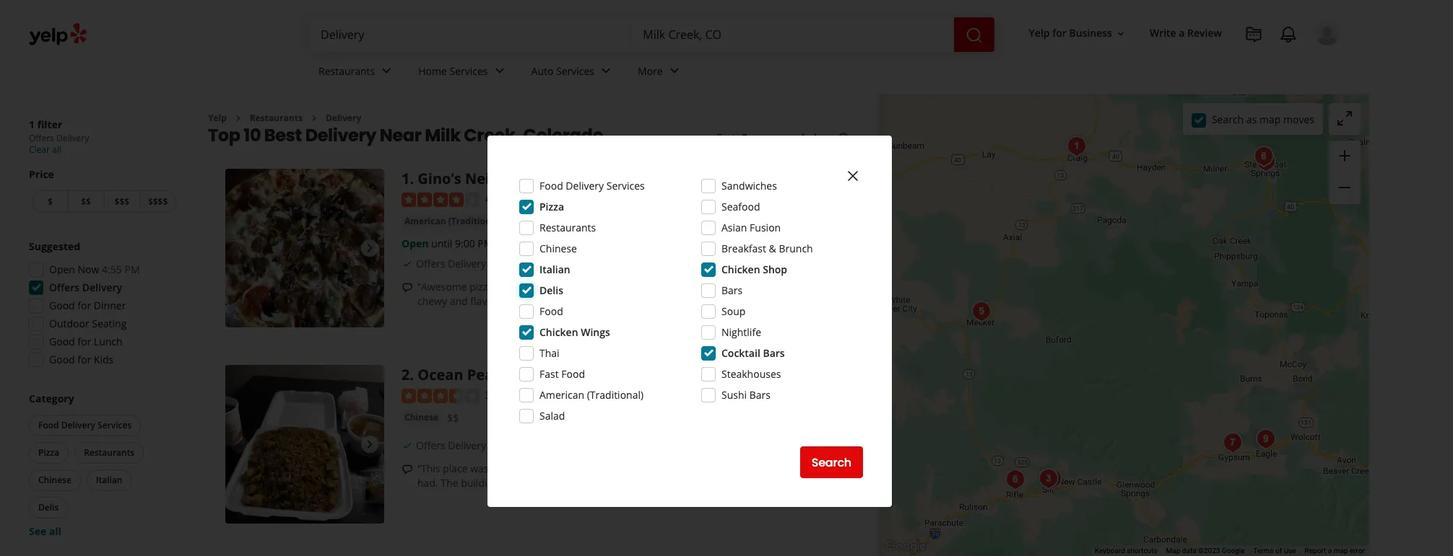 Task type: describe. For each thing, give the bounding box(es) containing it.
10
[[244, 124, 261, 148]]

map data ©2023 google
[[1166, 547, 1245, 555]]

open for open until 9:00 pm
[[402, 237, 429, 251]]

shortcuts
[[1127, 547, 1157, 555]]

with
[[667, 295, 687, 308]]

clear all link
[[29, 144, 61, 156]]

until
[[431, 237, 452, 251]]

. for 1
[[410, 169, 414, 189]]

i inside "this place was a favorite growing up. to this day, it's the best chinese food i've ever had. the building itself definitely needs some love, but i came back to…"
[[676, 477, 679, 490]]

chinese inside search dialog
[[539, 242, 577, 256]]

map region
[[699, 0, 1439, 557]]

search dialog
[[0, 0, 1453, 557]]

pizza for pizza button to the bottom
[[38, 447, 59, 459]]

delivery inside search dialog
[[566, 179, 604, 193]]

a right with
[[690, 295, 696, 308]]

0 horizontal spatial italian button
[[87, 470, 132, 492]]

place inside "awesome pizza!  i don't usually eat the crust, but i ate this one. perfect amount of chewy and flavor.   this place is a little hole in the wall with a tiny…"
[[524, 295, 549, 308]]

3.7 star rating image
[[402, 389, 480, 404]]

wall
[[646, 295, 664, 308]]

(32
[[503, 192, 517, 206]]

more
[[638, 64, 663, 78]]

business
[[1069, 26, 1112, 40]]

milk
[[425, 124, 461, 148]]

slideshow element for "this place was a favorite growing up. to this day, it's the best chinese food i've ever had. the building itself definitely needs some love, but i came back to…"
[[225, 366, 384, 525]]

neighborhood
[[465, 169, 569, 189]]

all inside 1 filter offers delivery clear all
[[52, 144, 61, 156]]

"awesome
[[417, 280, 467, 294]]

1 filter offers delivery clear all
[[29, 118, 89, 156]]

services inside the food delivery services button
[[98, 420, 132, 432]]

delivery down "9:00"
[[448, 257, 486, 271]]

yelp for yelp link
[[208, 112, 227, 124]]

open until 9:00 pm
[[402, 237, 493, 251]]

but inside "awesome pizza!  i don't usually eat the crust, but i ate this one. perfect amount of chewy and flavor.   this place is a little hole in the wall with a tiny…"
[[631, 280, 647, 294]]

food inside the food delivery services button
[[38, 420, 59, 432]]

9:00
[[455, 237, 475, 251]]

price group
[[29, 168, 179, 216]]

$$ for 1 . gino's neighborhood pizzeria & grill
[[583, 215, 595, 229]]

16 checkmark v2 image for "awesome
[[402, 258, 413, 270]]

24 chevron down v2 image for auto services
[[597, 62, 615, 80]]

i've
[[774, 462, 790, 476]]

food delivery services button
[[29, 415, 141, 437]]

yelp for business button
[[1023, 21, 1132, 47]]

the inside "this place was a favorite growing up. to this day, it's the best chinese food i've ever had. the building itself definitely needs some love, but i came back to…"
[[668, 462, 684, 476]]

1 . gino's neighborhood pizzeria & grill
[[402, 169, 677, 189]]

bars for cocktail bars
[[763, 347, 785, 360]]

2 vertical spatial offers delivery
[[416, 439, 486, 453]]

chicken shop
[[721, 263, 787, 277]]

chinese down 3.7 star rating "image"
[[404, 412, 439, 424]]

ma famiglia image
[[967, 298, 996, 326]]

home
[[418, 64, 447, 78]]

gino's neighborhood pizzeria & grill image
[[1062, 132, 1091, 161]]

american inside search dialog
[[539, 389, 584, 402]]

american (traditional) button
[[402, 215, 505, 229]]

gino's
[[418, 169, 461, 189]]

0 vertical spatial bars
[[721, 284, 743, 298]]

food
[[750, 462, 771, 476]]

chicken wings
[[539, 326, 610, 339]]

1 vertical spatial restaurants link
[[250, 112, 303, 124]]

0 vertical spatial ocean pearl chinese restaurant image
[[1061, 133, 1090, 162]]

more
[[730, 295, 756, 308]]

(30 reviews)
[[503, 389, 558, 403]]

1 horizontal spatial i
[[650, 280, 652, 294]]

24 chevron down v2 image for restaurants
[[378, 62, 395, 80]]

$$$$ button
[[140, 191, 176, 213]]

next image
[[361, 436, 378, 454]]

1 vertical spatial pizza button
[[29, 443, 69, 464]]

2 vertical spatial italian
[[96, 474, 122, 487]]

wings
[[581, 326, 610, 339]]

1 horizontal spatial chinese button
[[402, 411, 441, 425]]

creek,
[[464, 124, 520, 148]]

write a review
[[1150, 26, 1222, 40]]

1 horizontal spatial pizza button
[[550, 215, 578, 229]]

offers delivery for now
[[49, 281, 122, 295]]

top
[[208, 124, 240, 148]]

chinese link
[[402, 411, 441, 425]]

group containing suggested
[[25, 240, 179, 372]]

use
[[1284, 547, 1296, 555]]

0 horizontal spatial i
[[499, 280, 502, 294]]

0 vertical spatial group
[[1329, 141, 1361, 204]]

delivery right best
[[305, 124, 376, 148]]

gino's neighborhood pizzeria & grill image
[[225, 169, 384, 328]]

to…"
[[734, 477, 755, 490]]

asian fusion
[[721, 221, 781, 235]]

restaurants button
[[75, 443, 144, 464]]

a right is
[[562, 295, 567, 308]]

brunch
[[779, 242, 813, 256]]

1 vertical spatial all
[[49, 525, 61, 539]]

see
[[29, 525, 46, 539]]

o'neil's tavern & grill image
[[1249, 142, 1278, 171]]

$$ button
[[68, 191, 104, 213]]

16 speech v2 image for "awesome
[[402, 282, 413, 294]]

1 horizontal spatial italian button
[[510, 215, 544, 229]]

16 checkmark v2 image for "this
[[402, 440, 413, 452]]

restaurants inside button
[[84, 447, 134, 459]]

clear
[[29, 144, 50, 156]]

as
[[1246, 112, 1257, 126]]

tiny…"
[[698, 295, 727, 308]]

for for lunch
[[77, 335, 91, 349]]

projects image
[[1245, 26, 1262, 43]]

american (traditional) inside search dialog
[[539, 389, 644, 402]]

burning mountain pizza & subs image
[[1038, 465, 1067, 494]]

italian link
[[510, 215, 544, 229]]

$$ inside button
[[81, 196, 91, 208]]

mazzola's italian restaurant image
[[1252, 147, 1280, 176]]

reviews) for pizzeria
[[520, 192, 558, 206]]

business categories element
[[307, 52, 1340, 94]]

delivery up was
[[448, 439, 486, 453]]

auto services
[[531, 64, 594, 78]]

ate
[[655, 280, 670, 294]]

italian inside search dialog
[[539, 263, 570, 277]]

$$$$
[[148, 196, 168, 208]]

pizza for rightmost pizza button
[[553, 215, 575, 228]]

some
[[604, 477, 630, 490]]

usually
[[531, 280, 564, 294]]

yelp for yelp for business
[[1029, 26, 1050, 40]]

3.7 link
[[485, 387, 500, 403]]

favorite
[[499, 462, 536, 476]]

0 horizontal spatial &
[[632, 169, 643, 189]]

the
[[441, 477, 458, 490]]

cocktail
[[721, 347, 760, 360]]

keyboard
[[1095, 547, 1125, 555]]

category
[[29, 392, 74, 406]]

16 chevron right v2 image
[[308, 113, 320, 124]]

(traditional) inside search dialog
[[587, 389, 644, 402]]

(32 reviews)
[[503, 192, 558, 206]]

restaurant
[[569, 366, 650, 385]]

user actions element
[[1017, 18, 1361, 107]]

up.
[[579, 462, 594, 476]]

pizzaone image
[[1252, 425, 1280, 454]]

asian
[[721, 221, 747, 235]]

review
[[1187, 26, 1222, 40]]

services inside search dialog
[[606, 179, 645, 193]]

outdoor seating
[[49, 317, 127, 331]]

fast food
[[539, 368, 585, 381]]

1 for 1 filter offers delivery clear all
[[29, 118, 35, 131]]

(30 reviews) link
[[503, 387, 558, 403]]

group containing category
[[26, 392, 179, 539]]

a right write
[[1179, 26, 1185, 40]]

expand map image
[[1336, 110, 1353, 127]]

previous image
[[231, 436, 248, 454]]

zoom in image
[[1336, 147, 1353, 164]]

for for kids
[[77, 353, 91, 367]]

24 chevron down v2 image for home services
[[491, 62, 508, 80]]

a right report
[[1328, 547, 1332, 555]]

colorado
[[523, 124, 603, 148]]

delivery inside 1 filter offers delivery clear all
[[56, 132, 89, 144]]

moves
[[1283, 112, 1314, 126]]

(traditional) inside button
[[448, 215, 502, 228]]

don't
[[504, 280, 528, 294]]

lunch
[[94, 335, 122, 349]]

outdoor
[[49, 317, 89, 331]]

bars for sushi bars
[[749, 389, 771, 402]]

$$ for 2 . ocean pearl chinese restaurant
[[447, 412, 459, 425]]

2 . ocean pearl chinese restaurant
[[402, 366, 650, 385]]

day,
[[631, 462, 650, 476]]

home services link
[[407, 52, 520, 94]]

keyboard shortcuts
[[1095, 547, 1157, 555]]

auto services link
[[520, 52, 626, 94]]

a inside "this place was a favorite growing up. to this day, it's the best chinese food i've ever had. the building itself definitely needs some love, but i came back to…"
[[491, 462, 497, 476]]

notifications image
[[1280, 26, 1297, 43]]

map for error
[[1334, 547, 1348, 555]]



Task type: locate. For each thing, give the bounding box(es) containing it.
0 vertical spatial place
[[524, 295, 549, 308]]

1 good from the top
[[49, 299, 75, 313]]

place up the
[[443, 462, 468, 476]]

pizza button
[[550, 215, 578, 229], [29, 443, 69, 464]]

reviews)
[[520, 192, 558, 206], [520, 389, 558, 403]]

16 chevron down v2 image
[[1115, 28, 1127, 39]]

chewy
[[417, 295, 447, 308]]

0 horizontal spatial but
[[631, 280, 647, 294]]

1 horizontal spatial yelp
[[1029, 26, 1050, 40]]

seafood
[[721, 200, 760, 214]]

24 chevron down v2 image left the home
[[378, 62, 395, 80]]

food delivery services inside search dialog
[[539, 179, 645, 193]]

0 vertical spatial delis
[[539, 284, 563, 298]]

offers delivery for until
[[416, 257, 486, 271]]

offers delivery
[[416, 257, 486, 271], [49, 281, 122, 295], [416, 439, 486, 453]]

1 left gino's
[[402, 169, 410, 189]]

chicken up perfect
[[721, 263, 760, 277]]

search inside button
[[812, 455, 851, 471]]

soup
[[721, 305, 746, 318]]

2 good from the top
[[49, 335, 75, 349]]

for inside button
[[1052, 26, 1067, 40]]

2 24 chevron down v2 image from the left
[[666, 62, 683, 80]]

pm right "9:00"
[[478, 237, 493, 251]]

italian button down (32 reviews)
[[510, 215, 544, 229]]

offers up "this
[[416, 439, 445, 453]]

more link
[[626, 52, 695, 94]]

1 vertical spatial but
[[657, 477, 673, 490]]

delivery
[[326, 112, 361, 124], [305, 124, 376, 148], [56, 132, 89, 144], [566, 179, 604, 193], [448, 257, 486, 271], [82, 281, 122, 295], [61, 420, 95, 432], [448, 439, 486, 453]]

flavor.
[[470, 295, 500, 308]]

(traditional) up "9:00"
[[448, 215, 502, 228]]

0 vertical spatial .
[[410, 169, 414, 189]]

1 horizontal spatial $$
[[447, 412, 459, 425]]

0 vertical spatial american (traditional)
[[404, 215, 502, 228]]

italian
[[513, 215, 541, 228], [539, 263, 570, 277], [96, 474, 122, 487]]

ocean pearl chinese restaurant image
[[1061, 133, 1090, 162], [225, 366, 384, 525]]

restaurants inside business categories element
[[318, 64, 375, 78]]

pizza link
[[550, 215, 578, 229]]

chinese button up the delis button
[[29, 470, 81, 492]]

italian up usually
[[539, 263, 570, 277]]

place inside "this place was a favorite growing up. to this day, it's the best chinese food i've ever had. the building itself definitely needs some love, but i came back to…"
[[443, 462, 468, 476]]

services inside auto services link
[[556, 64, 594, 78]]

pizza button down the food delivery services button
[[29, 443, 69, 464]]

food delivery services inside button
[[38, 420, 132, 432]]

good for good for lunch
[[49, 335, 75, 349]]

i left came
[[676, 477, 679, 490]]

24 chevron down v2 image left auto at top left
[[491, 62, 508, 80]]

24 chevron down v2 image for more
[[666, 62, 683, 80]]

growing
[[538, 462, 576, 476]]

pizza up pizza link
[[539, 200, 564, 214]]

1 vertical spatial $$
[[583, 215, 595, 229]]

kids
[[94, 353, 114, 367]]

2
[[402, 366, 410, 385]]

slideshow element
[[225, 169, 384, 328], [225, 366, 384, 525]]

open left until
[[402, 237, 429, 251]]

1 horizontal spatial &
[[769, 242, 776, 256]]

1 vertical spatial 16 speech v2 image
[[402, 464, 413, 476]]

pm for open until 9:00 pm
[[478, 237, 493, 251]]

3.7
[[485, 389, 500, 403]]

1 vertical spatial good
[[49, 335, 75, 349]]

1 vertical spatial american (traditional)
[[539, 389, 644, 402]]

1 horizontal spatial of
[[1275, 547, 1282, 555]]

$$ down 3.7 star rating "image"
[[447, 412, 459, 425]]

thai
[[539, 347, 559, 360]]

american (traditional) inside button
[[404, 215, 502, 228]]

chinese down pizza link
[[539, 242, 577, 256]]

0 vertical spatial italian
[[513, 215, 541, 228]]

0 vertical spatial search
[[1212, 112, 1244, 126]]

fast
[[539, 368, 559, 381]]

american (traditional)
[[404, 215, 502, 228], [539, 389, 644, 402]]

good down outdoor
[[49, 335, 75, 349]]

gino's neighborhood pizzeria & grill link
[[418, 169, 677, 189]]

of right amount on the right bottom of the page
[[791, 280, 801, 294]]

16 checkmark v2 image
[[402, 258, 413, 270], [402, 440, 413, 452]]

chinese up the delis button
[[38, 474, 71, 487]]

of left use
[[1275, 547, 1282, 555]]

data
[[1182, 547, 1196, 555]]

. left gino's
[[410, 169, 414, 189]]

chinese up (30 reviews) link in the left bottom of the page
[[508, 366, 565, 385]]

italian down (32 reviews)
[[513, 215, 541, 228]]

2 horizontal spatial i
[[676, 477, 679, 490]]

16 speech v2 image left "this
[[402, 464, 413, 476]]

all right "clear"
[[52, 144, 61, 156]]

delis left eat at the left of page
[[539, 284, 563, 298]]

1
[[29, 118, 35, 131], [402, 169, 410, 189]]

2 16 speech v2 image from the top
[[402, 464, 413, 476]]

2 vertical spatial good
[[49, 353, 75, 367]]

offers delivery up "this
[[416, 439, 486, 453]]

restaurants right 16 chevron right v2 image
[[250, 112, 303, 124]]

restaurants down the food delivery services button
[[84, 447, 134, 459]]

but up wall
[[631, 280, 647, 294]]

search image
[[965, 26, 983, 44]]

yelp link
[[208, 112, 227, 124]]

for left business
[[1052, 26, 1067, 40]]

pizza inside pizza link
[[553, 215, 575, 228]]

i left ate
[[650, 280, 652, 294]]

0 vertical spatial offers delivery
[[416, 257, 486, 271]]

1 for 1 . gino's neighborhood pizzeria & grill
[[402, 169, 410, 189]]

the right eat at the left of page
[[584, 280, 600, 294]]

ever
[[792, 462, 813, 476]]

restaurants inside search dialog
[[539, 221, 596, 235]]

1 vertical spatial slideshow element
[[225, 366, 384, 525]]

1 horizontal spatial american (traditional)
[[539, 389, 644, 402]]

hole
[[593, 295, 614, 308]]

amount
[[752, 280, 789, 294]]

delis
[[539, 284, 563, 298], [38, 502, 59, 514]]

24 chevron down v2 image inside more link
[[666, 62, 683, 80]]

1 vertical spatial chinese button
[[29, 470, 81, 492]]

0 vertical spatial slideshow element
[[225, 169, 384, 328]]

price
[[29, 168, 54, 181]]

0 horizontal spatial 24 chevron down v2 image
[[378, 62, 395, 80]]

report
[[1305, 547, 1326, 555]]

0 vertical spatial reviews)
[[520, 192, 558, 206]]

0 vertical spatial good
[[49, 299, 75, 313]]

1 vertical spatial chicken
[[539, 326, 578, 339]]

eat
[[567, 280, 582, 294]]

1 vertical spatial this
[[611, 462, 628, 476]]

shanghai garden restaurant image
[[1001, 466, 1030, 495]]

0 vertical spatial yelp
[[1029, 26, 1050, 40]]

nightlife
[[721, 326, 761, 339]]

perfect
[[716, 280, 749, 294]]

0 vertical spatial $$
[[81, 196, 91, 208]]

$$ right pizza link
[[583, 215, 595, 229]]

1 inside 1 filter offers delivery clear all
[[29, 118, 35, 131]]

google image
[[882, 538, 929, 557]]

good for good for dinner
[[49, 299, 75, 313]]

16 speech v2 image
[[402, 282, 413, 294], [402, 464, 413, 476]]

a
[[1179, 26, 1185, 40], [562, 295, 567, 308], [690, 295, 696, 308], [491, 462, 497, 476], [1328, 547, 1332, 555]]

offers inside 'group'
[[49, 281, 80, 295]]

to
[[596, 462, 608, 476]]

map left error
[[1334, 547, 1348, 555]]

good for good for kids
[[49, 353, 75, 367]]

pearl
[[467, 366, 504, 385]]

for up outdoor seating
[[77, 299, 91, 313]]

food delivery services up pizza link
[[539, 179, 645, 193]]

map right as
[[1259, 112, 1281, 126]]

delivery down category
[[61, 420, 95, 432]]

chicken for chicken shop
[[721, 263, 760, 277]]

0 vertical spatial &
[[632, 169, 643, 189]]

2 vertical spatial pizza
[[38, 447, 59, 459]]

seating
[[92, 317, 127, 331]]

suggested
[[29, 240, 80, 253]]

american (traditional) down restaurant
[[539, 389, 644, 402]]

1 vertical spatial &
[[769, 242, 776, 256]]

offers inside 1 filter offers delivery clear all
[[29, 132, 54, 144]]

&
[[632, 169, 643, 189], [769, 242, 776, 256]]

1 horizontal spatial map
[[1334, 547, 1348, 555]]

reviews) down 1 . gino's neighborhood pizzeria & grill
[[520, 192, 558, 206]]

1 16 checkmark v2 image from the top
[[402, 258, 413, 270]]

pm right 4:55
[[125, 263, 140, 277]]

2 24 chevron down v2 image from the left
[[597, 62, 615, 80]]

0 vertical spatial food delivery services
[[539, 179, 645, 193]]

pizza!
[[470, 280, 496, 294]]

1 vertical spatial open
[[49, 263, 75, 277]]

1 24 chevron down v2 image from the left
[[491, 62, 508, 80]]

bars down steakhouses
[[749, 389, 771, 402]]

0 horizontal spatial of
[[791, 280, 801, 294]]

american down fast food
[[539, 389, 584, 402]]

brickhouse pizzeria image
[[1034, 465, 1063, 494]]

chinese inside "this place was a favorite growing up. to this day, it's the best chinese food i've ever had. the building itself definitely needs some love, but i came back to…"
[[709, 462, 747, 476]]

2 horizontal spatial $$
[[583, 215, 595, 229]]

good up outdoor
[[49, 299, 75, 313]]

the
[[584, 280, 600, 294], [628, 295, 643, 308], [668, 462, 684, 476]]

1 horizontal spatial (traditional)
[[587, 389, 644, 402]]

back
[[709, 477, 731, 490]]

1 horizontal spatial pm
[[478, 237, 493, 251]]

yelp
[[1029, 26, 1050, 40], [208, 112, 227, 124]]

restaurants up delivery 'link'
[[318, 64, 375, 78]]

open for open now 4:55 pm
[[49, 263, 75, 277]]

& left grill
[[632, 169, 643, 189]]

. left ocean
[[410, 366, 414, 385]]

1 horizontal spatial place
[[524, 295, 549, 308]]

chicken up thai
[[539, 326, 578, 339]]

0 horizontal spatial yelp
[[208, 112, 227, 124]]

error
[[1350, 547, 1365, 555]]

offers delivery up good for dinner on the left
[[49, 281, 122, 295]]

slideshow element for "awesome pizza!  i don't usually eat the crust, but i ate this one. perfect amount of chewy and flavor.   this place is a little hole in the wall with a tiny…"
[[225, 169, 384, 328]]

pm for open now 4:55 pm
[[125, 263, 140, 277]]

0 horizontal spatial pizza button
[[29, 443, 69, 464]]

good for dinner
[[49, 299, 126, 313]]

0 vertical spatial the
[[584, 280, 600, 294]]

chinese up back
[[709, 462, 747, 476]]

reviews) down 'ocean pearl chinese restaurant' link
[[520, 389, 558, 403]]

0 vertical spatial american
[[404, 215, 446, 228]]

search button
[[800, 447, 863, 479]]

delis inside the delis button
[[38, 502, 59, 514]]

reviews) for chinese
[[520, 389, 558, 403]]

open down suggested
[[49, 263, 75, 277]]

1 vertical spatial reviews)
[[520, 389, 558, 403]]

2 vertical spatial group
[[26, 392, 179, 539]]

24 chevron down v2 image inside auto services link
[[597, 62, 615, 80]]

$
[[48, 196, 53, 208]]

for down good for lunch
[[77, 353, 91, 367]]

yelp inside button
[[1029, 26, 1050, 40]]

for for dinner
[[77, 299, 91, 313]]

map
[[1166, 547, 1180, 555]]

pizza button right italian link
[[550, 215, 578, 229]]

3 good from the top
[[49, 353, 75, 367]]

0 vertical spatial open
[[402, 237, 429, 251]]

0 vertical spatial map
[[1259, 112, 1281, 126]]

1 vertical spatial .
[[410, 366, 414, 385]]

this inside "this place was a favorite growing up. to this day, it's the best chinese food i've ever had. the building itself definitely needs some love, but i came back to…"
[[611, 462, 628, 476]]

now
[[78, 263, 99, 277]]

a right was
[[491, 462, 497, 476]]

0 vertical spatial chicken
[[721, 263, 760, 277]]

1 vertical spatial yelp
[[208, 112, 227, 124]]

& up shop
[[769, 242, 776, 256]]

"this place was a favorite growing up. to this day, it's the best chinese food i've ever had. the building itself definitely needs some love, but i came back to…"
[[417, 462, 813, 490]]

0 horizontal spatial chinese button
[[29, 470, 81, 492]]

offers delivery down open until 9:00 pm
[[416, 257, 486, 271]]

delis inside search dialog
[[539, 284, 563, 298]]

delivery down open now 4:55 pm
[[82, 281, 122, 295]]

it's
[[653, 462, 666, 476]]

1 vertical spatial food delivery services
[[38, 420, 132, 432]]

delivery up pizza link
[[566, 179, 604, 193]]

0 vertical spatial pizza
[[539, 200, 564, 214]]

1 vertical spatial italian
[[539, 263, 570, 277]]

best
[[686, 462, 707, 476]]

1 reviews) from the top
[[520, 192, 558, 206]]

services right the home
[[450, 64, 488, 78]]

services left grill
[[606, 179, 645, 193]]

services up restaurants button at the bottom left of the page
[[98, 420, 132, 432]]

map for moves
[[1259, 112, 1281, 126]]

0 horizontal spatial $$
[[81, 196, 91, 208]]

close image
[[844, 167, 862, 185]]

chicken for chicken wings
[[539, 326, 578, 339]]

this up with
[[673, 280, 690, 294]]

0 vertical spatial restaurants link
[[307, 52, 407, 94]]

the right in
[[628, 295, 643, 308]]

the right it's
[[668, 462, 684, 476]]

16 speech v2 image for "this
[[402, 464, 413, 476]]

pm
[[478, 237, 493, 251], [125, 263, 140, 277]]

1 horizontal spatial search
[[1212, 112, 1244, 126]]

of inside "awesome pizza!  i don't usually eat the crust, but i ate this one. perfect amount of chewy and flavor.   this place is a little hole in the wall with a tiny…"
[[791, 280, 801, 294]]

this
[[673, 280, 690, 294], [611, 462, 628, 476]]

italian button
[[510, 215, 544, 229], [87, 470, 132, 492]]

2 slideshow element from the top
[[225, 366, 384, 525]]

restaurants down (32 reviews)
[[539, 221, 596, 235]]

offers for "this place was a favorite growing up. to this day, it's the best chinese food i've ever had. the building itself definitely needs some love, but i came back to…"
[[416, 439, 445, 453]]

came
[[681, 477, 707, 490]]

was
[[470, 462, 489, 476]]

offers down filter
[[29, 132, 54, 144]]

$$ left $$$ button at the top
[[81, 196, 91, 208]]

16 chevron right v2 image
[[232, 113, 244, 124]]

0 horizontal spatial map
[[1259, 112, 1281, 126]]

0 horizontal spatial (traditional)
[[448, 215, 502, 228]]

0 horizontal spatial american (traditional)
[[404, 215, 502, 228]]

chinese inside 'group'
[[38, 474, 71, 487]]

1 horizontal spatial american
[[539, 389, 584, 402]]

for for business
[[1052, 26, 1067, 40]]

1 16 speech v2 image from the top
[[402, 282, 413, 294]]

None search field
[[309, 17, 997, 52]]

0 vertical spatial this
[[673, 280, 690, 294]]

steakhouses
[[721, 368, 781, 381]]

search for search as map moves
[[1212, 112, 1244, 126]]

16 speech v2 image left "awesome
[[402, 282, 413, 294]]

0 vertical spatial but
[[631, 280, 647, 294]]

all
[[52, 144, 61, 156], [49, 525, 61, 539]]

delivery right 16 chevron right v2 icon
[[326, 112, 361, 124]]

bars up soup on the bottom of the page
[[721, 284, 743, 298]]

2 . from the top
[[410, 366, 414, 385]]

search for search
[[812, 455, 851, 471]]

(32 reviews) link
[[503, 191, 558, 207]]

.
[[410, 169, 414, 189], [410, 366, 414, 385]]

offers down until
[[416, 257, 445, 271]]

1 vertical spatial american
[[539, 389, 584, 402]]

good for kids
[[49, 353, 114, 367]]

1 vertical spatial offers delivery
[[49, 281, 122, 295]]

4.1
[[485, 192, 500, 206]]

offers delivery inside 'group'
[[49, 281, 122, 295]]

chinese button down 3.7 star rating "image"
[[402, 411, 441, 425]]

4.1 star rating image
[[402, 193, 480, 207]]

16 info v2 image
[[838, 132, 849, 144]]

grill
[[646, 169, 677, 189]]

2 reviews) from the top
[[520, 389, 558, 403]]

0 horizontal spatial chicken
[[539, 326, 578, 339]]

this inside "awesome pizza!  i don't usually eat the crust, but i ate this one. perfect amount of chewy and flavor.   this place is a little hole in the wall with a tiny…"
[[673, 280, 690, 294]]

0 vertical spatial 16 checkmark v2 image
[[402, 258, 413, 270]]

next image
[[361, 240, 378, 257]]

1 vertical spatial ocean pearl chinese restaurant image
[[225, 366, 384, 525]]

american down 4.1 star rating image
[[404, 215, 446, 228]]

write
[[1150, 26, 1176, 40]]

group
[[1329, 141, 1361, 204], [25, 240, 179, 372], [26, 392, 179, 539]]

©2023
[[1198, 547, 1220, 555]]

$$$
[[115, 196, 129, 208]]

0 horizontal spatial 1
[[29, 118, 35, 131]]

2 16 checkmark v2 image from the top
[[402, 440, 413, 452]]

1 vertical spatial map
[[1334, 547, 1348, 555]]

1 horizontal spatial food delivery services
[[539, 179, 645, 193]]

4.1 link
[[485, 191, 500, 207]]

services right auto at top left
[[556, 64, 594, 78]]

shop
[[763, 263, 787, 277]]

1 . from the top
[[410, 169, 414, 189]]

write a review link
[[1144, 21, 1228, 47]]

home services
[[418, 64, 488, 78]]

near
[[380, 124, 421, 148]]

food delivery services
[[539, 179, 645, 193], [38, 420, 132, 432]]

map
[[1259, 112, 1281, 126], [1334, 547, 1348, 555]]

2 horizontal spatial the
[[668, 462, 684, 476]]

but down it's
[[657, 477, 673, 490]]

1 24 chevron down v2 image from the left
[[378, 62, 395, 80]]

0 vertical spatial pizza button
[[550, 215, 578, 229]]

1 horizontal spatial but
[[657, 477, 673, 490]]

1 vertical spatial place
[[443, 462, 468, 476]]

restaurants link right 16 chevron right v2 image
[[250, 112, 303, 124]]

american inside button
[[404, 215, 446, 228]]

24 chevron down v2 image right more
[[666, 62, 683, 80]]

16 checkmark v2 image down chinese link
[[402, 440, 413, 452]]

terms of use
[[1253, 547, 1296, 555]]

building
[[461, 477, 499, 490]]

but inside "this place was a favorite growing up. to this day, it's the best chinese food i've ever had. the building itself definitely needs some love, but i came back to…"
[[657, 477, 673, 490]]

1 vertical spatial of
[[1275, 547, 1282, 555]]

restaurants link
[[307, 52, 407, 94], [250, 112, 303, 124]]

1 vertical spatial (traditional)
[[587, 389, 644, 402]]

24 chevron down v2 image
[[491, 62, 508, 80], [597, 62, 615, 80]]

services inside 'home services' link
[[450, 64, 488, 78]]

1 vertical spatial pm
[[125, 263, 140, 277]]

italian down restaurants button at the bottom left of the page
[[96, 474, 122, 487]]

0 vertical spatial all
[[52, 144, 61, 156]]

1 vertical spatial 1
[[402, 169, 410, 189]]

yelp left business
[[1029, 26, 1050, 40]]

& inside search dialog
[[769, 242, 776, 256]]

offers for "awesome pizza!  i don't usually eat the crust, but i ate this one. perfect amount of chewy and flavor.   this place is a little hole in the wall with a tiny…"
[[416, 257, 445, 271]]

restaurants link up delivery 'link'
[[307, 52, 407, 94]]

open inside 'group'
[[49, 263, 75, 277]]

0 vertical spatial 1
[[29, 118, 35, 131]]

16 checkmark v2 image down open until 9:00 pm
[[402, 258, 413, 270]]

4:55
[[102, 263, 122, 277]]

pizza down the food delivery services button
[[38, 447, 59, 459]]

offers for good for dinner
[[49, 281, 80, 295]]

0 horizontal spatial ocean pearl chinese restaurant image
[[225, 366, 384, 525]]

delivery inside button
[[61, 420, 95, 432]]

1 horizontal spatial open
[[402, 237, 429, 251]]

zoom out image
[[1336, 179, 1353, 197]]

1 vertical spatial 16 checkmark v2 image
[[402, 440, 413, 452]]

yelp for business
[[1029, 26, 1112, 40]]

place down usually
[[524, 295, 549, 308]]

. for 2
[[410, 366, 414, 385]]

2 vertical spatial the
[[668, 462, 684, 476]]

pizza inside search dialog
[[539, 200, 564, 214]]

0 horizontal spatial pm
[[125, 263, 140, 277]]

american (traditional) up open until 9:00 pm
[[404, 215, 502, 228]]

1 slideshow element from the top
[[225, 169, 384, 328]]

search right i've
[[812, 455, 851, 471]]

0 horizontal spatial 24 chevron down v2 image
[[491, 62, 508, 80]]

24 chevron down v2 image inside 'home services' link
[[491, 62, 508, 80]]

previous image
[[231, 240, 248, 257]]

and
[[450, 295, 468, 308]]

0 vertical spatial chinese button
[[402, 411, 441, 425]]

offers up good for dinner on the left
[[49, 281, 80, 295]]

1 horizontal spatial this
[[673, 280, 690, 294]]

delivery down filter
[[56, 132, 89, 144]]

1 vertical spatial the
[[628, 295, 643, 308]]

turgeon's wood fired pizza image
[[1218, 429, 1247, 458]]

1 left filter
[[29, 118, 35, 131]]

0 horizontal spatial american
[[404, 215, 446, 228]]

24 chevron down v2 image
[[378, 62, 395, 80], [666, 62, 683, 80]]

(traditional) down restaurant
[[587, 389, 644, 402]]

report a map error
[[1305, 547, 1365, 555]]



Task type: vqa. For each thing, say whether or not it's contained in the screenshot.
the Installing or replacing locks
no



